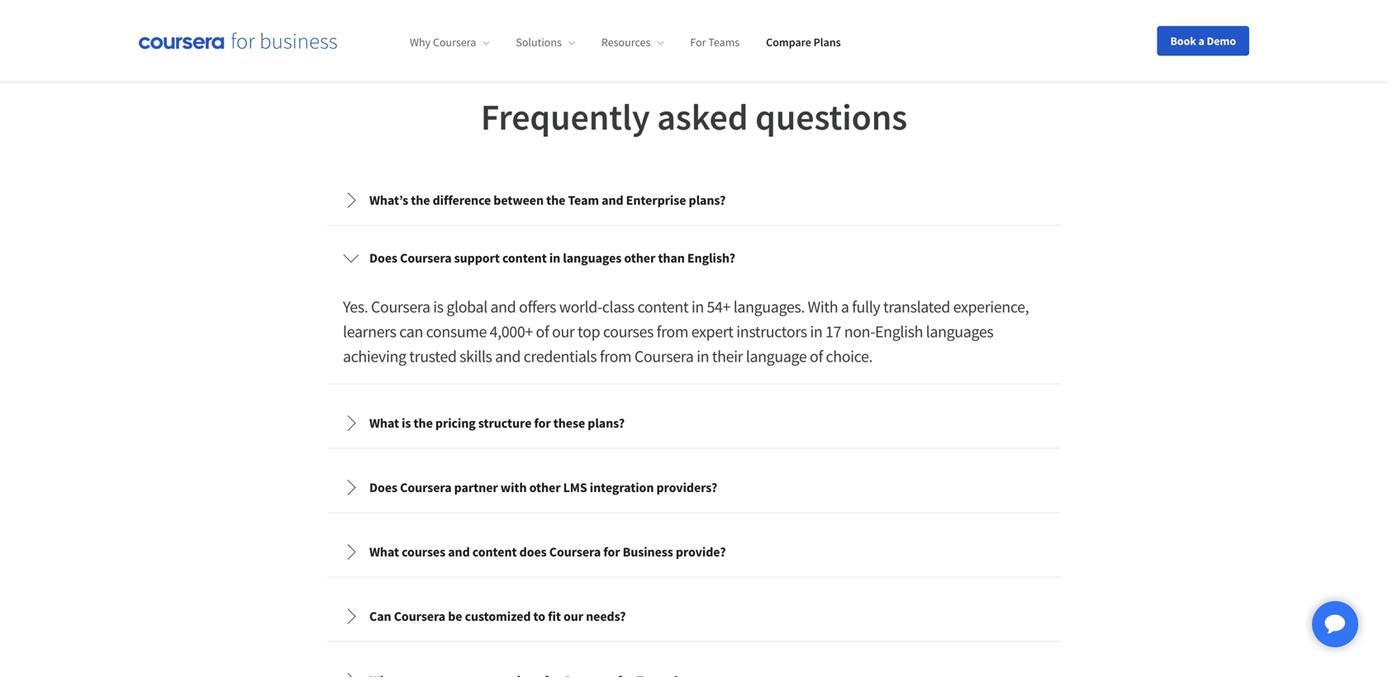 Task type: describe. For each thing, give the bounding box(es) containing it.
language
[[746, 346, 807, 367]]

does coursera partner with other lms integration providers? button
[[330, 465, 1059, 511]]

and up the 4,000+
[[490, 297, 516, 317]]

between
[[494, 192, 544, 209]]

coursera for does coursera support content in languages other than english?
[[400, 250, 452, 267]]

and inside dropdown button
[[602, 192, 624, 209]]

frequently asked questions
[[481, 94, 907, 140]]

solutions
[[516, 35, 562, 50]]

1 vertical spatial plans?
[[588, 415, 625, 432]]

credentials
[[524, 346, 597, 367]]

skills
[[460, 346, 492, 367]]

what's the difference between the team and enterprise plans?
[[369, 192, 726, 209]]

does coursera support content in languages other than english?
[[369, 250, 735, 267]]

compare plans link
[[766, 35, 841, 50]]

enterprise
[[626, 192, 686, 209]]

resources link
[[601, 35, 664, 50]]

instructors
[[736, 321, 807, 342]]

the right what's
[[411, 192, 430, 209]]

teams
[[708, 35, 740, 50]]

top
[[578, 321, 600, 342]]

book a demo
[[1171, 33, 1236, 48]]

providers?
[[656, 480, 717, 496]]

4,000+
[[490, 321, 533, 342]]

book a demo button
[[1157, 26, 1249, 56]]

what courses and content does coursera for business provide?
[[369, 544, 726, 561]]

54+
[[707, 297, 731, 317]]

consume
[[426, 321, 487, 342]]

support
[[454, 250, 500, 267]]

with
[[501, 480, 527, 496]]

what's the difference between the team and enterprise plans? button
[[330, 177, 1059, 224]]

experience,
[[953, 297, 1029, 317]]

achieving
[[343, 346, 406, 367]]

coursera for why coursera
[[433, 35, 476, 50]]

coursera for yes. coursera is global and offers world-class content in 54+ languages. with a fully translated experience, learners can consume 4,000+ of our top courses from expert instructors in 17 non-english languages achieving trusted skills and credentials from coursera in their language of choice.
[[371, 297, 430, 317]]

difference
[[433, 192, 491, 209]]

what's
[[369, 192, 408, 209]]

provide?
[[676, 544, 726, 561]]

world-
[[559, 297, 602, 317]]

pricing
[[435, 415, 476, 432]]

in left 17
[[810, 321, 823, 342]]

their
[[712, 346, 743, 367]]

what is the pricing structure for these plans? button
[[330, 400, 1059, 447]]

coursera for business image
[[139, 32, 337, 49]]

why coursera link
[[410, 35, 489, 50]]

content inside 'yes. coursera is global and offers world-class content in 54+ languages. with a fully translated experience, learners can consume 4,000+ of our top courses from expert instructors in 17 non-english languages achieving trusted skills and credentials from coursera in their language of choice.'
[[637, 297, 689, 317]]

what for what is the pricing structure for these plans?
[[369, 415, 399, 432]]

content for coursera
[[472, 544, 517, 561]]

can coursera be customized to fit our needs? button
[[330, 594, 1059, 640]]

can
[[369, 609, 391, 625]]

0 vertical spatial from
[[657, 321, 688, 342]]

does for does coursera support content in languages other than english?
[[369, 250, 397, 267]]

translated
[[883, 297, 950, 317]]

content for languages
[[502, 250, 547, 267]]

languages inside dropdown button
[[563, 250, 622, 267]]

these
[[553, 415, 585, 432]]

what courses and content does coursera for business provide? button
[[330, 529, 1059, 576]]

than
[[658, 250, 685, 267]]

does coursera partner with other lms integration providers?
[[369, 480, 717, 496]]

a inside 'yes. coursera is global and offers world-class content in 54+ languages. with a fully translated experience, learners can consume 4,000+ of our top courses from expert instructors in 17 non-english languages achieving trusted skills and credentials from coursera in their language of choice.'
[[841, 297, 849, 317]]

and inside dropdown button
[[448, 544, 470, 561]]

compare
[[766, 35, 811, 50]]

in inside dropdown button
[[549, 250, 560, 267]]

non-
[[844, 321, 875, 342]]

does coursera support content in languages other than english? button
[[330, 235, 1059, 281]]



Task type: locate. For each thing, give the bounding box(es) containing it.
for teams
[[690, 35, 740, 50]]

0 horizontal spatial courses
[[402, 544, 445, 561]]

english?
[[687, 250, 735, 267]]

coursera for can coursera be customized to fit our needs?
[[394, 609, 446, 625]]

1 vertical spatial from
[[600, 346, 632, 367]]

in up offers
[[549, 250, 560, 267]]

asked
[[657, 94, 748, 140]]

plans
[[814, 35, 841, 50]]

and
[[602, 192, 624, 209], [490, 297, 516, 317], [495, 346, 521, 367], [448, 544, 470, 561]]

in left their
[[697, 346, 709, 367]]

class
[[602, 297, 634, 317]]

does
[[369, 250, 397, 267], [369, 480, 397, 496]]

content right the class
[[637, 297, 689, 317]]

customized
[[465, 609, 531, 625]]

what inside dropdown button
[[369, 544, 399, 561]]

1 vertical spatial courses
[[402, 544, 445, 561]]

0 vertical spatial what
[[369, 415, 399, 432]]

from down top
[[600, 346, 632, 367]]

languages up world-
[[563, 250, 622, 267]]

why
[[410, 35, 431, 50]]

for
[[534, 415, 551, 432], [603, 544, 620, 561]]

1 does from the top
[[369, 250, 397, 267]]

why coursera
[[410, 35, 476, 50]]

our right fit
[[564, 609, 583, 625]]

1 vertical spatial does
[[369, 480, 397, 496]]

questions
[[755, 94, 907, 140]]

0 horizontal spatial for
[[534, 415, 551, 432]]

0 horizontal spatial languages
[[563, 250, 622, 267]]

courses inside dropdown button
[[402, 544, 445, 561]]

what for what courses and content does coursera for business provide?
[[369, 544, 399, 561]]

is left global
[[433, 297, 444, 317]]

plans? right 'these'
[[588, 415, 625, 432]]

1 vertical spatial content
[[637, 297, 689, 317]]

is inside 'yes. coursera is global and offers world-class content in 54+ languages. with a fully translated experience, learners can consume 4,000+ of our top courses from expert instructors in 17 non-english languages achieving trusted skills and credentials from coursera in their language of choice.'
[[433, 297, 444, 317]]

can
[[399, 321, 423, 342]]

0 horizontal spatial other
[[529, 480, 561, 496]]

a inside button
[[1199, 33, 1205, 48]]

0 vertical spatial our
[[552, 321, 575, 342]]

17
[[826, 321, 841, 342]]

fully
[[852, 297, 880, 317]]

coursera left be
[[394, 609, 446, 625]]

for
[[690, 35, 706, 50]]

resources
[[601, 35, 651, 50]]

yes.
[[343, 297, 368, 317]]

coursera up can at the left
[[371, 297, 430, 317]]

content right support
[[502, 250, 547, 267]]

0 vertical spatial of
[[536, 321, 549, 342]]

offers
[[519, 297, 556, 317]]

learners
[[343, 321, 396, 342]]

0 vertical spatial a
[[1199, 33, 1205, 48]]

1 horizontal spatial plans?
[[689, 192, 726, 209]]

1 horizontal spatial for
[[603, 544, 620, 561]]

0 vertical spatial content
[[502, 250, 547, 267]]

and down the 4,000+
[[495, 346, 521, 367]]

integration
[[590, 480, 654, 496]]

coursera down expert
[[634, 346, 694, 367]]

1 horizontal spatial is
[[433, 297, 444, 317]]

business
[[623, 544, 673, 561]]

needs?
[[586, 609, 626, 625]]

plans? right enterprise
[[689, 192, 726, 209]]

for teams link
[[690, 35, 740, 50]]

what inside dropdown button
[[369, 415, 399, 432]]

our inside 'yes. coursera is global and offers world-class content in 54+ languages. with a fully translated experience, learners can consume 4,000+ of our top courses from expert instructors in 17 non-english languages achieving trusted skills and credentials from coursera in their language of choice.'
[[552, 321, 575, 342]]

0 horizontal spatial from
[[600, 346, 632, 367]]

for inside dropdown button
[[603, 544, 620, 561]]

for left 'these'
[[534, 415, 551, 432]]

fit
[[548, 609, 561, 625]]

other left than
[[624, 250, 655, 267]]

our
[[552, 321, 575, 342], [564, 609, 583, 625]]

courses
[[603, 321, 654, 342], [402, 544, 445, 561]]

other left lms
[[529, 480, 561, 496]]

is
[[433, 297, 444, 317], [402, 415, 411, 432]]

from left expert
[[657, 321, 688, 342]]

0 vertical spatial is
[[433, 297, 444, 317]]

partner
[[454, 480, 498, 496]]

languages down experience,
[[926, 321, 994, 342]]

coursera left "partner"
[[400, 480, 452, 496]]

in
[[549, 250, 560, 267], [691, 297, 704, 317], [810, 321, 823, 342], [697, 346, 709, 367]]

structure
[[478, 415, 532, 432]]

0 horizontal spatial a
[[841, 297, 849, 317]]

coursera left support
[[400, 250, 452, 267]]

a left fully on the top right of the page
[[841, 297, 849, 317]]

demo
[[1207, 33, 1236, 48]]

languages.
[[734, 297, 805, 317]]

solutions link
[[516, 35, 575, 50]]

a
[[1199, 33, 1205, 48], [841, 297, 849, 317]]

1 horizontal spatial of
[[810, 346, 823, 367]]

in left "54+"
[[691, 297, 704, 317]]

languages inside 'yes. coursera is global and offers world-class content in 54+ languages. with a fully translated experience, learners can consume 4,000+ of our top courses from expert instructors in 17 non-english languages achieving trusted skills and credentials from coursera in their language of choice.'
[[926, 321, 994, 342]]

to
[[533, 609, 545, 625]]

2 what from the top
[[369, 544, 399, 561]]

is left pricing
[[402, 415, 411, 432]]

our inside dropdown button
[[564, 609, 583, 625]]

trusted
[[409, 346, 457, 367]]

and up be
[[448, 544, 470, 561]]

what
[[369, 415, 399, 432], [369, 544, 399, 561]]

content inside dropdown button
[[502, 250, 547, 267]]

1 vertical spatial our
[[564, 609, 583, 625]]

courses inside 'yes. coursera is global and offers world-class content in 54+ languages. with a fully translated experience, learners can consume 4,000+ of our top courses from expert instructors in 17 non-english languages achieving trusted skills and credentials from coursera in their language of choice.'
[[603, 321, 654, 342]]

other
[[624, 250, 655, 267], [529, 480, 561, 496]]

be
[[448, 609, 462, 625]]

1 vertical spatial of
[[810, 346, 823, 367]]

the left pricing
[[414, 415, 433, 432]]

1 horizontal spatial languages
[[926, 321, 994, 342]]

0 horizontal spatial is
[[402, 415, 411, 432]]

and right team
[[602, 192, 624, 209]]

book
[[1171, 33, 1196, 48]]

1 vertical spatial other
[[529, 480, 561, 496]]

a right the book
[[1199, 33, 1205, 48]]

content
[[502, 250, 547, 267], [637, 297, 689, 317], [472, 544, 517, 561]]

0 vertical spatial languages
[[563, 250, 622, 267]]

does
[[519, 544, 547, 561]]

from
[[657, 321, 688, 342], [600, 346, 632, 367]]

2 does from the top
[[369, 480, 397, 496]]

global
[[446, 297, 487, 317]]

1 vertical spatial a
[[841, 297, 849, 317]]

coursera for does coursera partner with other lms integration providers?
[[400, 480, 452, 496]]

our up credentials
[[552, 321, 575, 342]]

1 horizontal spatial courses
[[603, 321, 654, 342]]

coursera
[[433, 35, 476, 50], [400, 250, 452, 267], [371, 297, 430, 317], [634, 346, 694, 367], [400, 480, 452, 496], [549, 544, 601, 561], [394, 609, 446, 625]]

for left business
[[603, 544, 620, 561]]

of
[[536, 321, 549, 342], [810, 346, 823, 367]]

coursera right why
[[433, 35, 476, 50]]

is inside dropdown button
[[402, 415, 411, 432]]

1 what from the top
[[369, 415, 399, 432]]

content inside dropdown button
[[472, 544, 517, 561]]

what is the pricing structure for these plans?
[[369, 415, 625, 432]]

0 vertical spatial for
[[534, 415, 551, 432]]

1 vertical spatial what
[[369, 544, 399, 561]]

coursera inside dropdown button
[[549, 544, 601, 561]]

can coursera be customized to fit our needs?
[[369, 609, 626, 625]]

what up 'can'
[[369, 544, 399, 561]]

1 horizontal spatial other
[[624, 250, 655, 267]]

team
[[568, 192, 599, 209]]

0 vertical spatial plans?
[[689, 192, 726, 209]]

languages
[[563, 250, 622, 267], [926, 321, 994, 342]]

yes. coursera is global and offers world-class content in 54+ languages. with a fully translated experience, learners can consume 4,000+ of our top courses from expert instructors in 17 non-english languages achieving trusted skills and credentials from coursera in their language of choice.
[[343, 297, 1029, 367]]

content left does
[[472, 544, 517, 561]]

the left team
[[546, 192, 566, 209]]

0 horizontal spatial plans?
[[588, 415, 625, 432]]

expert
[[691, 321, 734, 342]]

lms
[[563, 480, 587, 496]]

of down offers
[[536, 321, 549, 342]]

english
[[875, 321, 923, 342]]

coursera right does
[[549, 544, 601, 561]]

0 vertical spatial courses
[[603, 321, 654, 342]]

1 vertical spatial for
[[603, 544, 620, 561]]

the
[[411, 192, 430, 209], [546, 192, 566, 209], [414, 415, 433, 432]]

for inside dropdown button
[[534, 415, 551, 432]]

1 horizontal spatial from
[[657, 321, 688, 342]]

0 vertical spatial other
[[624, 250, 655, 267]]

2 vertical spatial content
[[472, 544, 517, 561]]

with
[[808, 297, 838, 317]]

1 horizontal spatial a
[[1199, 33, 1205, 48]]

1 vertical spatial is
[[402, 415, 411, 432]]

compare plans
[[766, 35, 841, 50]]

what down achieving
[[369, 415, 399, 432]]

0 vertical spatial does
[[369, 250, 397, 267]]

choice.
[[826, 346, 873, 367]]

frequently
[[481, 94, 650, 140]]

of left choice.
[[810, 346, 823, 367]]

0 horizontal spatial of
[[536, 321, 549, 342]]

does for does coursera partner with other lms integration providers?
[[369, 480, 397, 496]]

1 vertical spatial languages
[[926, 321, 994, 342]]



Task type: vqa. For each thing, say whether or not it's contained in the screenshot.
Can Coursera be customized to fit our needs? 'dropdown button'
yes



